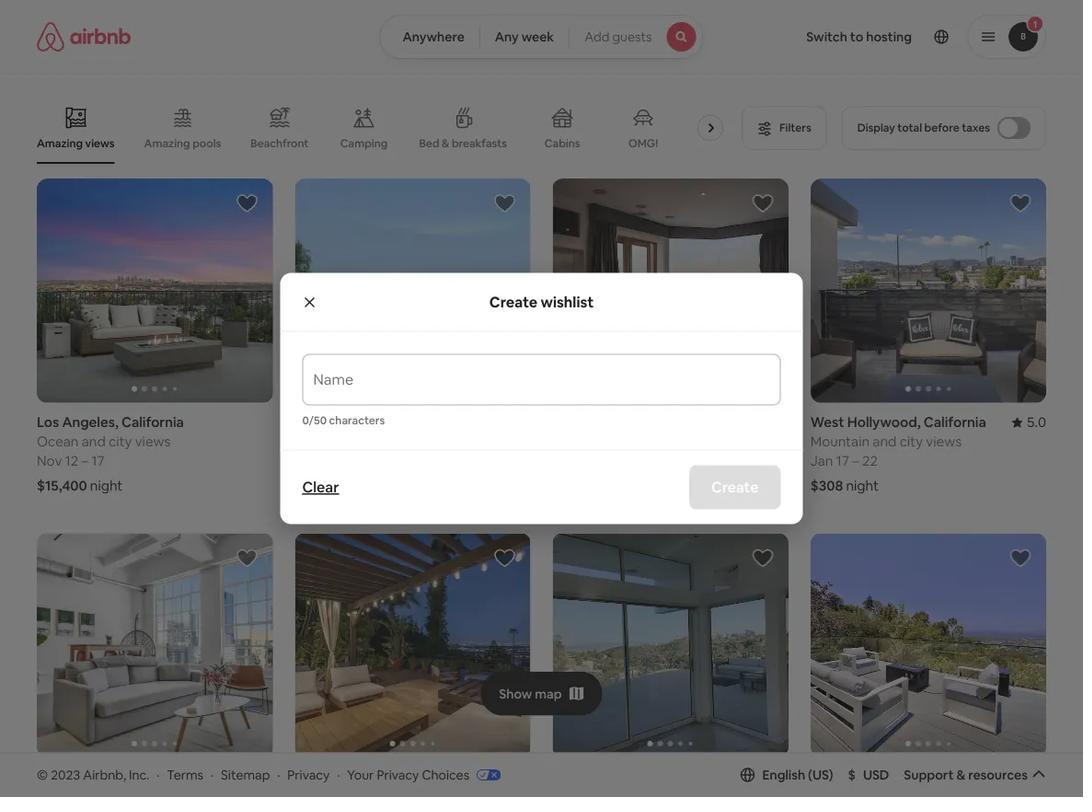 Task type: locate. For each thing, give the bounding box(es) containing it.
1 vertical spatial &
[[957, 767, 966, 783]]

3 los angeles, california from the left
[[553, 768, 700, 786]]

map
[[535, 685, 562, 702]]

1 privacy from the left
[[288, 767, 330, 783]]

1 night from the left
[[90, 477, 123, 495]]

5.0 out of 5 average rating image
[[1012, 413, 1047, 431], [496, 768, 531, 786], [754, 768, 789, 786]]

17 right 12
[[91, 452, 105, 470]]

0 horizontal spatial 5.0
[[511, 768, 531, 786]]

privacy link
[[288, 767, 330, 783]]

group containing amazing views
[[37, 92, 750, 164]]

– right 12
[[81, 452, 88, 470]]

0 vertical spatial &
[[442, 136, 450, 151]]

1 horizontal spatial add to wishlist: los angeles, california image
[[1010, 547, 1032, 569]]

create
[[490, 292, 538, 311], [712, 478, 759, 497]]

and
[[82, 433, 106, 451], [357, 433, 381, 451], [595, 433, 619, 451], [873, 433, 897, 451]]

1 horizontal spatial 5.0
[[769, 768, 789, 786]]

2 mountain from the left
[[811, 433, 870, 451]]

3 night from the left
[[846, 477, 879, 495]]

1 vertical spatial create
[[712, 478, 759, 497]]

profile element
[[726, 0, 1047, 74]]

amazing
[[37, 136, 83, 150], [144, 136, 190, 151]]

2 and from the left
[[357, 433, 381, 451]]

los angeles, california ocean and city views nov 12 – 17 $15,400 night
[[37, 413, 184, 495]]

· right 4.93
[[277, 767, 280, 783]]

and inside los angeles, california ocean and city views nov 12 – 17 $15,400 night
[[82, 433, 106, 451]]

create wishlist
[[490, 292, 594, 311]]

0 horizontal spatial privacy
[[288, 767, 330, 783]]

show map button
[[481, 672, 603, 716]]

0 horizontal spatial add to wishlist: los angeles, california image
[[236, 547, 258, 569]]

privacy right 4.93
[[288, 767, 330, 783]]

1 – from the left
[[81, 452, 88, 470]]

0 horizontal spatial city
[[109, 433, 132, 451]]

None search field
[[380, 15, 704, 59]]

show map
[[499, 685, 562, 702]]

$
[[848, 767, 856, 783]]

– inside west hollywood, california mountain and city views jan 17 – 22 $308 night
[[853, 452, 860, 470]]

support
[[904, 767, 954, 783]]

2 city from the left
[[900, 433, 923, 451]]

–
[[81, 452, 88, 470], [853, 452, 860, 470]]

add
[[585, 29, 610, 45]]

12
[[65, 452, 78, 470]]

4 and from the left
[[873, 433, 897, 451]]

night down 22
[[846, 477, 879, 495]]

los
[[37, 413, 59, 431], [37, 768, 59, 786], [295, 768, 317, 786], [553, 768, 575, 786], [811, 768, 833, 786]]

angeles, inside los angeles, california ocean and city views nov 12 – 17 $15,400 night
[[62, 413, 118, 431]]

night for $308
[[846, 477, 879, 495]]

and down hollywood,
[[873, 433, 897, 451]]

your
[[347, 767, 374, 783]]

city down hollywood,
[[900, 433, 923, 451]]

& for breakfasts
[[442, 136, 450, 151]]

english (us) button
[[741, 767, 834, 783]]

privacy right your
[[377, 767, 419, 783]]

views inside los angeles, california ocean and city views nov 12 – 17 $15,400 night
[[135, 433, 171, 451]]

create left wishlist
[[490, 292, 538, 311]]

0 horizontal spatial mountain
[[295, 433, 354, 451]]

1 horizontal spatial night
[[323, 477, 356, 495]]

None text field
[[313, 378, 770, 396]]

mountain down the monrovia,
[[295, 433, 354, 451]]

any week button
[[479, 15, 570, 59]]

anywhere
[[403, 29, 465, 45]]

2 17 from the left
[[836, 452, 850, 470]]

city for hollywood,
[[900, 433, 923, 451]]

1 horizontal spatial create
[[712, 478, 759, 497]]

0 horizontal spatial –
[[81, 452, 88, 470]]

night inside los angeles, california ocean and city views nov 12 – 17 $15,400 night
[[90, 477, 123, 495]]

amazing pools
[[144, 136, 221, 151]]

beachfront
[[251, 136, 309, 151]]

1 horizontal spatial city
[[900, 433, 923, 451]]

clear
[[302, 478, 339, 497]]

· right inc.
[[157, 767, 160, 783]]

0 vertical spatial create
[[490, 292, 538, 311]]

1 17 from the left
[[91, 452, 105, 470]]

2 horizontal spatial night
[[846, 477, 879, 495]]

create left $308
[[712, 478, 759, 497]]

· left your
[[337, 767, 340, 783]]

– for 17
[[81, 452, 88, 470]]

·
[[157, 767, 160, 783], [211, 767, 214, 783], [277, 767, 280, 783], [337, 767, 340, 783]]

4 · from the left
[[337, 767, 340, 783]]

5.0
[[1027, 413, 1047, 431], [511, 768, 531, 786], [769, 768, 789, 786]]

4.85 out of 5 average rating image
[[1004, 768, 1047, 786]]

angeles,
[[62, 413, 118, 431], [62, 768, 118, 786], [320, 768, 376, 786], [578, 768, 634, 786], [836, 768, 892, 786]]

los angeles, california
[[37, 768, 184, 786], [295, 768, 442, 786], [553, 768, 700, 786], [811, 768, 958, 786]]

1 horizontal spatial 5.0 out of 5 average rating image
[[754, 768, 789, 786]]

group
[[37, 92, 750, 164], [37, 179, 273, 403], [295, 179, 531, 403], [553, 179, 789, 403], [811, 179, 1047, 403], [37, 533, 273, 758], [295, 533, 531, 758], [553, 533, 789, 758], [811, 533, 1047, 758]]

west hollywood, california mountain and city views jan 17 – 22 $308 night
[[811, 413, 987, 495]]

3 and from the left
[[595, 433, 619, 451]]

& right support
[[957, 767, 966, 783]]

and right ocean at the left bottom of page
[[82, 433, 106, 451]]

mountain down "west"
[[811, 433, 870, 451]]

any
[[495, 29, 519, 45]]

night right $15,400
[[90, 477, 123, 495]]

west
[[811, 413, 845, 431]]

0 horizontal spatial 5.0 out of 5 average rating image
[[496, 768, 531, 786]]

camping
[[340, 136, 388, 151]]

1 mountain from the left
[[295, 433, 354, 451]]

los up ocean at the left bottom of page
[[37, 413, 59, 431]]

none text field inside name this wishlist dialog
[[313, 378, 770, 396]]

17
[[91, 452, 105, 470], [836, 452, 850, 470]]

&
[[442, 136, 450, 151], [957, 767, 966, 783]]

total
[[898, 121, 922, 135]]

17 inside west hollywood, california mountain and city views jan 17 – 22 $308 night
[[836, 452, 850, 470]]

add to wishlist: monrovia, california image
[[494, 192, 516, 215]]

1 los angeles, california from the left
[[37, 768, 184, 786]]

city right ocean at the left bottom of page
[[109, 433, 132, 451]]

amazing for amazing pools
[[144, 136, 190, 151]]

0 horizontal spatial 17
[[91, 452, 105, 470]]

1 city from the left
[[109, 433, 132, 451]]

bed
[[419, 136, 440, 151]]

22
[[863, 452, 878, 470]]

1 horizontal spatial amazing
[[144, 136, 190, 151]]

amazing for amazing views
[[37, 136, 83, 150]]

airbnb,
[[83, 767, 126, 783]]

1 horizontal spatial 17
[[836, 452, 850, 470]]

17 right the jan at the right bottom of page
[[836, 452, 850, 470]]

and right beach
[[595, 433, 619, 451]]

1 horizontal spatial –
[[853, 452, 860, 470]]

california
[[121, 413, 184, 431], [361, 413, 424, 431], [924, 413, 987, 431], [121, 768, 184, 786], [379, 768, 442, 786], [637, 768, 700, 786], [895, 768, 958, 786]]

1 horizontal spatial mountain
[[811, 433, 870, 451]]

– inside los angeles, california ocean and city views nov 12 – 17 $15,400 night
[[81, 452, 88, 470]]

1 horizontal spatial &
[[957, 767, 966, 783]]

and down characters
[[357, 433, 381, 451]]

0 horizontal spatial amazing
[[37, 136, 83, 150]]

1 and from the left
[[82, 433, 106, 451]]

breakfasts
[[452, 136, 507, 151]]

– left 22
[[853, 452, 860, 470]]

los left $
[[811, 768, 833, 786]]

city inside west hollywood, california mountain and city views jan 17 – 22 $308 night
[[900, 433, 923, 451]]

and inside west hollywood, california mountain and city views jan 17 – 22 $308 night
[[873, 433, 897, 451]]

add to wishlist: los angeles, california image
[[236, 547, 258, 569], [1010, 547, 1032, 569]]

los inside los angeles, california ocean and city views nov 12 – 17 $15,400 night
[[37, 413, 59, 431]]

views
[[85, 136, 115, 150], [135, 433, 171, 451], [432, 433, 468, 451], [685, 433, 721, 451], [926, 433, 962, 451]]

characters
[[329, 413, 385, 427]]

mountain
[[295, 433, 354, 451], [811, 433, 870, 451]]

create inside create button
[[712, 478, 759, 497]]

4.93
[[245, 768, 273, 786]]

2 – from the left
[[853, 452, 860, 470]]

0 horizontal spatial night
[[90, 477, 123, 495]]

night inside west hollywood, california mountain and city views jan 17 – 22 $308 night
[[846, 477, 879, 495]]

1 horizontal spatial privacy
[[377, 767, 419, 783]]

name this wishlist dialog
[[280, 273, 803, 524]]

& right bed
[[442, 136, 450, 151]]

city inside los angeles, california ocean and city views nov 12 – 17 $15,400 night
[[109, 433, 132, 451]]

0 horizontal spatial create
[[490, 292, 538, 311]]

add to wishlist: los angeles, california image
[[236, 192, 258, 215], [752, 192, 774, 215], [494, 547, 516, 569], [752, 547, 774, 569]]

wishlist
[[541, 292, 594, 311]]

(us)
[[808, 767, 834, 783]]

none search field containing anywhere
[[380, 15, 704, 59]]

privacy
[[288, 767, 330, 783], [377, 767, 419, 783]]

2 horizontal spatial 5.0
[[1027, 413, 1047, 431]]

your privacy choices link
[[347, 767, 501, 784]]

create button
[[690, 465, 781, 510]]

night right $80
[[323, 477, 356, 495]]

city
[[109, 433, 132, 451], [900, 433, 923, 451]]

0 horizontal spatial &
[[442, 136, 450, 151]]

· right terms link
[[211, 767, 214, 783]]

sitemap
[[221, 767, 270, 783]]



Task type: describe. For each thing, give the bounding box(es) containing it.
2 night from the left
[[323, 477, 356, 495]]

california inside los angeles, california ocean and city views nov 12 – 17 $15,400 night
[[121, 413, 184, 431]]

clear button
[[293, 469, 348, 506]]

0/50 characters
[[302, 413, 385, 427]]

cabins
[[545, 136, 580, 151]]

monrovia, california mountain and garden views
[[295, 413, 468, 451]]

nov
[[37, 452, 62, 470]]

$80
[[295, 477, 320, 495]]

terms link
[[167, 767, 204, 783]]

mansions
[[700, 136, 749, 151]]

– for 22
[[853, 452, 860, 470]]

los down map
[[553, 768, 575, 786]]

$ usd
[[848, 767, 890, 783]]

add to wishlist: west hollywood, california image
[[1010, 192, 1032, 215]]

choices
[[422, 767, 470, 783]]

pools
[[193, 136, 221, 151]]

1 · from the left
[[157, 767, 160, 783]]

5.0 for rightmost 5.0 out of 5 average rating icon
[[1027, 413, 1047, 431]]

inc.
[[129, 767, 149, 783]]

terms · sitemap · privacy ·
[[167, 767, 340, 783]]

ocean
[[37, 433, 79, 451]]

2 · from the left
[[211, 767, 214, 783]]

terms
[[167, 767, 204, 783]]

sitemap link
[[221, 767, 270, 783]]

amazing views
[[37, 136, 115, 150]]

17 inside los angeles, california ocean and city views nov 12 – 17 $15,400 night
[[91, 452, 105, 470]]

mountain inside monrovia, california mountain and garden views
[[295, 433, 354, 451]]

hollywood,
[[848, 413, 921, 431]]

mountain
[[622, 433, 682, 451]]

4 los angeles, california from the left
[[811, 768, 958, 786]]

bed & breakfasts
[[419, 136, 507, 151]]

anywhere button
[[380, 15, 480, 59]]

2 los angeles, california from the left
[[295, 768, 442, 786]]

© 2023 airbnb, inc. ·
[[37, 767, 160, 783]]

guests
[[613, 29, 652, 45]]

city for angeles,
[[109, 433, 132, 451]]

4.93 out of 5 average rating image
[[230, 768, 273, 786]]

monrovia,
[[295, 413, 358, 431]]

los left airbnb,
[[37, 768, 59, 786]]

resources
[[969, 767, 1028, 783]]

mountain inside west hollywood, california mountain and city views jan 17 – 22 $308 night
[[811, 433, 870, 451]]

5.0 for the left 5.0 out of 5 average rating icon
[[511, 768, 531, 786]]

add guests
[[585, 29, 652, 45]]

your privacy choices
[[347, 767, 470, 783]]

views inside group
[[85, 136, 115, 150]]

night for $15,400
[[90, 477, 123, 495]]

beach
[[553, 433, 592, 451]]

$80 night
[[295, 477, 356, 495]]

$15,400
[[37, 477, 87, 495]]

©
[[37, 767, 48, 783]]

california inside monrovia, california mountain and garden views
[[361, 413, 424, 431]]

create for create wishlist
[[490, 292, 538, 311]]

any week
[[495, 29, 554, 45]]

add guests button
[[569, 15, 704, 59]]

before
[[925, 121, 960, 135]]

views inside west hollywood, california mountain and city views jan 17 – 22 $308 night
[[926, 433, 962, 451]]

$308
[[811, 477, 843, 495]]

california inside west hollywood, california mountain and city views jan 17 – 22 $308 night
[[924, 413, 987, 431]]

english
[[763, 767, 806, 783]]

2 privacy from the left
[[377, 767, 419, 783]]

0/50
[[302, 413, 327, 427]]

los right 4.93
[[295, 768, 317, 786]]

display total before taxes
[[858, 121, 991, 135]]

usd
[[863, 767, 890, 783]]

5.0 for middle 5.0 out of 5 average rating icon
[[769, 768, 789, 786]]

show
[[499, 685, 532, 702]]

omg!
[[629, 136, 658, 151]]

2 add to wishlist: los angeles, california image from the left
[[1010, 547, 1032, 569]]

display
[[858, 121, 896, 135]]

jan
[[811, 452, 833, 470]]

2023
[[51, 767, 80, 783]]

support & resources
[[904, 767, 1028, 783]]

2 horizontal spatial 5.0 out of 5 average rating image
[[1012, 413, 1047, 431]]

create for create
[[712, 478, 759, 497]]

garden
[[384, 433, 429, 451]]

english (us)
[[763, 767, 834, 783]]

& for resources
[[957, 767, 966, 783]]

and inside monrovia, california mountain and garden views
[[357, 433, 381, 451]]

4.85
[[1019, 768, 1047, 786]]

views inside monrovia, california mountain and garden views
[[432, 433, 468, 451]]

1 add to wishlist: los angeles, california image from the left
[[236, 547, 258, 569]]

taxes
[[962, 121, 991, 135]]

support & resources button
[[904, 767, 1047, 783]]

3 · from the left
[[277, 767, 280, 783]]

beach and mountain views
[[553, 433, 721, 451]]

week
[[522, 29, 554, 45]]



Task type: vqa. For each thing, say whether or not it's contained in the screenshot.
rightmost Privacy
yes



